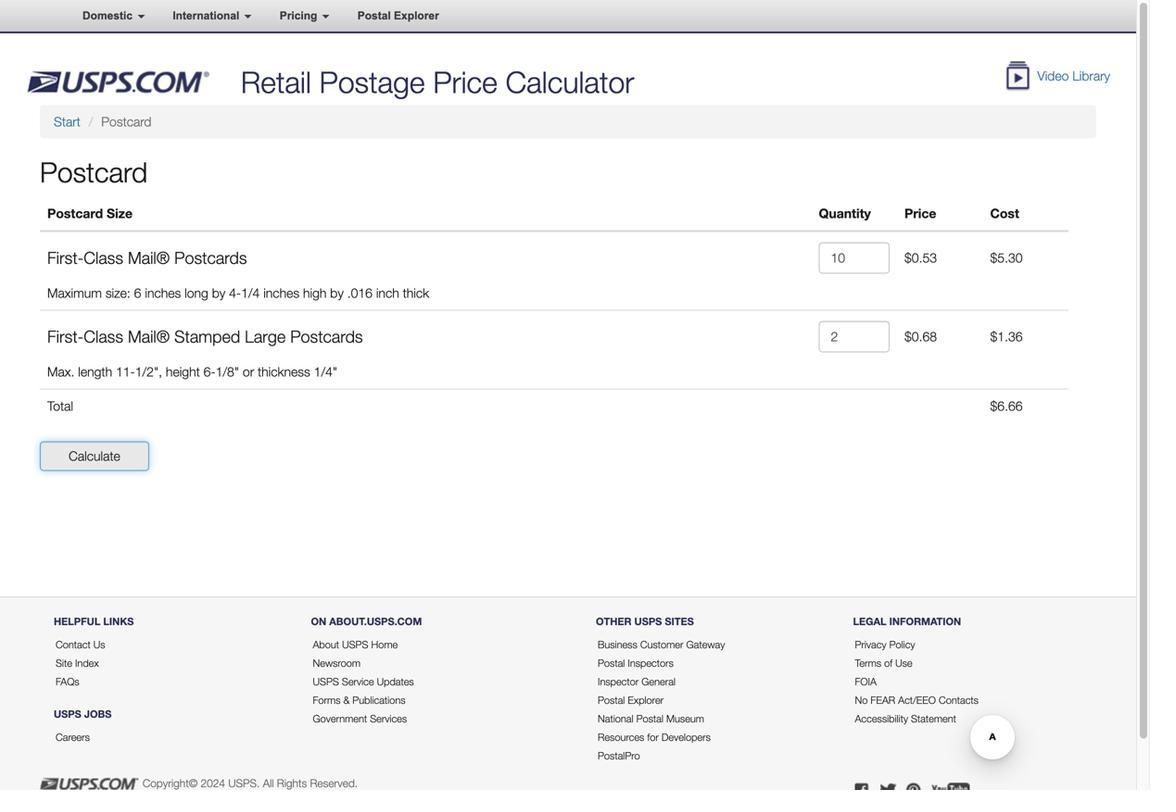 Task type: describe. For each thing, give the bounding box(es) containing it.
thickness
[[258, 364, 310, 379]]

careers
[[56, 732, 90, 744]]

thick
[[403, 285, 429, 301]]

about.usps.com
[[329, 616, 422, 628]]

faqs
[[56, 676, 79, 688]]

inspectors
[[628, 658, 674, 670]]

postal up for at the bottom of page
[[636, 713, 663, 725]]

Quantity text field
[[819, 242, 890, 274]]

privacy policy link
[[855, 639, 915, 651]]

$0.53
[[905, 250, 937, 266]]

contact us link
[[56, 639, 105, 651]]

domestic
[[82, 9, 136, 22]]

0 horizontal spatial explorer
[[394, 9, 439, 22]]

developers
[[662, 732, 711, 744]]

international
[[173, 9, 243, 22]]

cost
[[990, 206, 1019, 221]]

terms of use link
[[855, 658, 913, 670]]

resources
[[598, 732, 644, 744]]

1 horizontal spatial postcards
[[290, 327, 363, 347]]

first- for first-class mail® postcards
[[47, 248, 84, 268]]

start link
[[54, 114, 80, 129]]

information
[[889, 616, 961, 628]]

usps.
[[228, 777, 260, 790]]

1 inches from the left
[[145, 285, 181, 301]]

postal inspectors link
[[598, 658, 674, 670]]

act/eeo
[[898, 695, 936, 707]]

maximum
[[47, 285, 102, 301]]

height
[[166, 364, 200, 379]]

1 vertical spatial postal explorer link
[[598, 695, 664, 707]]

retail
[[241, 64, 311, 100]]

max.
[[47, 364, 75, 379]]

0 vertical spatial postal explorer link
[[344, 1, 453, 31]]

2 inches from the left
[[263, 285, 299, 301]]

1 vertical spatial price
[[905, 206, 936, 221]]

privacy policy terms of use foia no fear act/eeo contacts accessibility statement
[[855, 639, 979, 725]]

postal down business at the right bottom of page
[[598, 658, 625, 670]]

1/4"
[[314, 364, 337, 379]]

2 vertical spatial postcard
[[47, 206, 103, 221]]

first-class mail® postcards
[[47, 248, 247, 268]]

no fear act/eeo contacts link
[[855, 695, 979, 707]]

1/4
[[241, 285, 260, 301]]

business
[[598, 639, 637, 651]]

contact
[[56, 639, 91, 651]]

long
[[185, 285, 208, 301]]

usps jobs
[[54, 709, 112, 721]]

class for first-class mail® stamped large postcards
[[84, 327, 123, 347]]

all
[[263, 777, 274, 790]]

quantity
[[819, 206, 871, 221]]

video library
[[1037, 68, 1110, 84]]

usps down 'on about.usps.com'
[[342, 639, 368, 651]]

about usps home link
[[313, 639, 398, 651]]

2024
[[201, 777, 225, 790]]

forms
[[313, 695, 341, 707]]

video library image
[[1002, 61, 1034, 94]]

class for first-class mail® postcards
[[84, 248, 123, 268]]

large
[[245, 327, 286, 347]]

accessibility
[[855, 713, 908, 725]]

usps.com home image
[[26, 71, 209, 93]]

business customer gateway link
[[598, 639, 725, 651]]

usps service updates link
[[313, 676, 414, 688]]

$0.68
[[905, 329, 937, 344]]

about usps home newsroom usps service updates forms & publications government services
[[313, 639, 414, 725]]

national postal museum link
[[598, 713, 704, 725]]

1 by from the left
[[212, 285, 225, 301]]

statement
[[911, 713, 956, 725]]

1/2",
[[135, 364, 162, 379]]

legal information
[[853, 616, 961, 628]]

links
[[103, 616, 134, 628]]

terms
[[855, 658, 881, 670]]

explorer inside business customer gateway postal inspectors inspector general postal explorer national postal museum resources for developers postalpro
[[628, 695, 664, 707]]

contact us site index faqs
[[56, 639, 105, 688]]

newsroom
[[313, 658, 361, 670]]

updates
[[377, 676, 414, 688]]

video library link
[[1037, 68, 1110, 84]]

$5.30
[[990, 250, 1023, 266]]

helpful links
[[54, 616, 134, 628]]

mail® for postcards
[[128, 248, 170, 268]]

domestic button
[[69, 1, 159, 31]]



Task type: locate. For each thing, give the bounding box(es) containing it.
1 horizontal spatial by
[[330, 285, 344, 301]]

national
[[598, 713, 633, 725]]

of
[[884, 658, 893, 670]]

customer
[[640, 639, 683, 651]]

legal
[[853, 616, 887, 628]]

1 first- from the top
[[47, 248, 84, 268]]

1 vertical spatial postcards
[[290, 327, 363, 347]]

0 vertical spatial postcard
[[101, 114, 151, 129]]

2 by from the left
[[330, 285, 344, 301]]

fear
[[871, 695, 895, 707]]

0 horizontal spatial postal explorer link
[[344, 1, 453, 31]]

0 vertical spatial class
[[84, 248, 123, 268]]

stamped
[[174, 327, 240, 347]]

postcard left size
[[47, 206, 103, 221]]

by left 4-
[[212, 285, 225, 301]]

index
[[75, 658, 99, 670]]

1 horizontal spatial inches
[[263, 285, 299, 301]]

government
[[313, 713, 367, 725]]

postcard down 'usps.com home' image
[[101, 114, 151, 129]]

2 first- from the top
[[47, 327, 84, 347]]

postcard up postcard size
[[40, 156, 148, 189]]

gateway
[[686, 639, 725, 651]]

0 vertical spatial postcards
[[174, 248, 247, 268]]

mail® up 1/2",
[[128, 327, 170, 347]]

government services link
[[313, 713, 407, 725]]

postcard inside breadcrumb element
[[101, 114, 151, 129]]

0 horizontal spatial by
[[212, 285, 225, 301]]

6-
[[204, 364, 216, 379]]

first- up max.
[[47, 327, 84, 347]]

postal up postage
[[357, 9, 391, 22]]

on
[[311, 616, 326, 628]]

0 horizontal spatial inches
[[145, 285, 181, 301]]

max. length 11-1/2", height 6-1/8" or thickness 1/4"
[[47, 364, 337, 379]]

newsroom link
[[313, 658, 361, 670]]

about
[[313, 639, 339, 651]]

copyright© 2024 usps. all rights reserved.
[[143, 777, 358, 790]]

site index link
[[56, 658, 99, 670]]

1 vertical spatial first-
[[47, 327, 84, 347]]

0 vertical spatial first-
[[47, 248, 84, 268]]

length
[[78, 364, 112, 379]]

first- up maximum
[[47, 248, 84, 268]]

mail® for stamped
[[128, 327, 170, 347]]

2 mail® from the top
[[128, 327, 170, 347]]

1 horizontal spatial explorer
[[628, 695, 664, 707]]

postcards up 'long'
[[174, 248, 247, 268]]

first- for first-class mail® stamped large postcards
[[47, 327, 84, 347]]

postal explorer link
[[344, 1, 453, 31], [598, 695, 664, 707]]

usps.com home. the profile of an eagle's head adjoining the words united states postal service are the two elements that are combined to form the corporate signature. image
[[40, 778, 139, 791]]

inches right 6
[[145, 285, 181, 301]]

jobs
[[84, 709, 112, 721]]

postal up the national
[[598, 695, 625, 707]]

.016
[[347, 285, 373, 301]]

use
[[895, 658, 913, 670]]

postal
[[357, 9, 391, 22], [598, 658, 625, 670], [598, 695, 625, 707], [636, 713, 663, 725]]

services
[[370, 713, 407, 725]]

0 vertical spatial mail®
[[128, 248, 170, 268]]

home
[[371, 639, 398, 651]]

usps up careers link
[[54, 709, 81, 721]]

0 horizontal spatial postcards
[[174, 248, 247, 268]]

1 horizontal spatial postal explorer link
[[598, 695, 664, 707]]

foia
[[855, 676, 877, 688]]

us
[[93, 639, 105, 651]]

site
[[56, 658, 72, 670]]

video
[[1037, 68, 1069, 84]]

general
[[642, 676, 676, 688]]

1 class from the top
[[84, 248, 123, 268]]

faqs link
[[56, 676, 79, 688]]

explorer up national postal museum "link"
[[628, 695, 664, 707]]

11-
[[116, 364, 135, 379]]

usps up "forms"
[[313, 676, 339, 688]]

explorer
[[394, 9, 439, 22], [628, 695, 664, 707]]

first-
[[47, 248, 84, 268], [47, 327, 84, 347]]

$6.66
[[990, 398, 1023, 414]]

1 vertical spatial mail®
[[128, 327, 170, 347]]

inspector general link
[[598, 676, 676, 688]]

6
[[134, 285, 141, 301]]

inches right 1/4
[[263, 285, 299, 301]]

1 vertical spatial postcard
[[40, 156, 148, 189]]

0 horizontal spatial price
[[433, 64, 497, 100]]

4-
[[229, 285, 241, 301]]

policy
[[889, 639, 915, 651]]

pricing
[[280, 9, 320, 22]]

sites
[[665, 616, 694, 628]]

&
[[343, 695, 350, 707]]

privacy
[[855, 639, 886, 651]]

start
[[54, 114, 80, 129]]

class up 'size:'
[[84, 248, 123, 268]]

0 vertical spatial explorer
[[394, 9, 439, 22]]

Quantity text field
[[819, 321, 890, 353]]

postal explorer link up postage
[[344, 1, 453, 31]]

total
[[47, 398, 73, 414]]

class up length
[[84, 327, 123, 347]]

no
[[855, 695, 868, 707]]

forms & publications link
[[313, 695, 405, 707]]

1 vertical spatial explorer
[[628, 695, 664, 707]]

price
[[433, 64, 497, 100], [905, 206, 936, 221]]

by right high
[[330, 285, 344, 301]]

on about.usps.com
[[311, 616, 422, 628]]

pricing button
[[266, 1, 344, 31]]

mail® up 6
[[128, 248, 170, 268]]

inches
[[145, 285, 181, 301], [263, 285, 299, 301]]

inch
[[376, 285, 399, 301]]

business customer gateway postal inspectors inspector general postal explorer national postal museum resources for developers postalpro
[[598, 639, 725, 762]]

or
[[243, 364, 254, 379]]

breadcrumb element
[[40, 105, 1096, 139]]

retail postage price calculator link
[[241, 64, 634, 100]]

1 mail® from the top
[[128, 248, 170, 268]]

postcards
[[174, 248, 247, 268], [290, 327, 363, 347]]

reserved.
[[310, 777, 358, 790]]

postalpro link
[[598, 750, 640, 762]]

inspector
[[598, 676, 639, 688]]

1 horizontal spatial price
[[905, 206, 936, 221]]

postal explorer link down the 'inspector general' link
[[598, 695, 664, 707]]

other
[[596, 616, 632, 628]]

explorer up retail postage price calculator
[[394, 9, 439, 22]]

for
[[647, 732, 659, 744]]

accessibility statement link
[[855, 713, 956, 725]]

postalpro
[[598, 750, 640, 762]]

postcards up 1/4"
[[290, 327, 363, 347]]

high
[[303, 285, 327, 301]]

None button
[[40, 441, 149, 471]]

careers link
[[56, 732, 90, 744]]

helpful
[[54, 616, 100, 628]]

resources for developers link
[[598, 732, 711, 744]]

foia link
[[855, 676, 877, 688]]

usps
[[634, 616, 662, 628], [342, 639, 368, 651], [313, 676, 339, 688], [54, 709, 81, 721]]

library
[[1073, 68, 1110, 84]]

1 vertical spatial class
[[84, 327, 123, 347]]

1/8"
[[216, 364, 239, 379]]

0 vertical spatial price
[[433, 64, 497, 100]]

2 class from the top
[[84, 327, 123, 347]]

rights
[[277, 777, 307, 790]]

usps up business customer gateway link
[[634, 616, 662, 628]]

postcard
[[101, 114, 151, 129], [40, 156, 148, 189], [47, 206, 103, 221]]

maximum size: 6 inches long by 4-1/4 inches high by .016 inch thick
[[47, 285, 429, 301]]



Task type: vqa. For each thing, say whether or not it's contained in the screenshot.
$0.00 to the bottom
no



